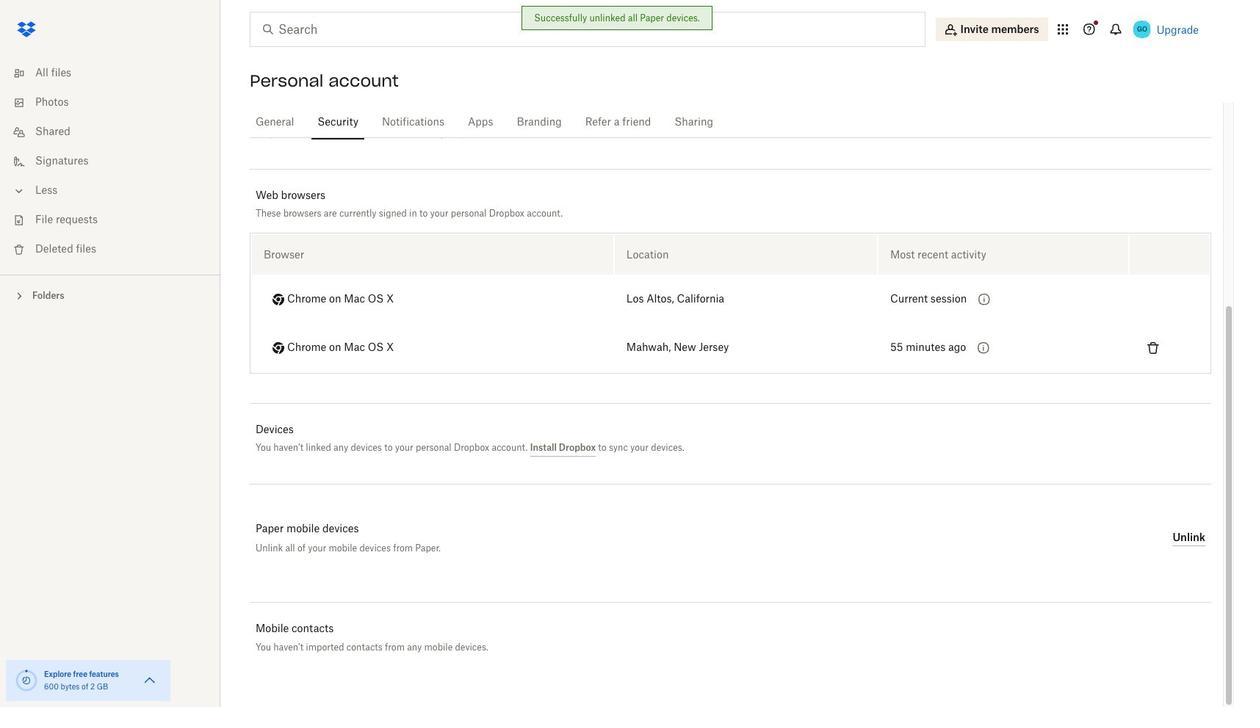 Task type: describe. For each thing, give the bounding box(es) containing it.
dropbox image
[[12, 15, 41, 44]]

less image
[[12, 184, 26, 198]]

end session element
[[1130, 235, 1209, 274]]

quota usage progress bar
[[15, 669, 38, 693]]



Task type: locate. For each thing, give the bounding box(es) containing it.
tab list
[[250, 103, 1211, 140]]

quota usage image
[[15, 669, 38, 693]]

list
[[0, 50, 220, 275]]

Search text field
[[278, 21, 895, 38]]



Task type: vqa. For each thing, say whether or not it's contained in the screenshot.
the bottom OR
no



